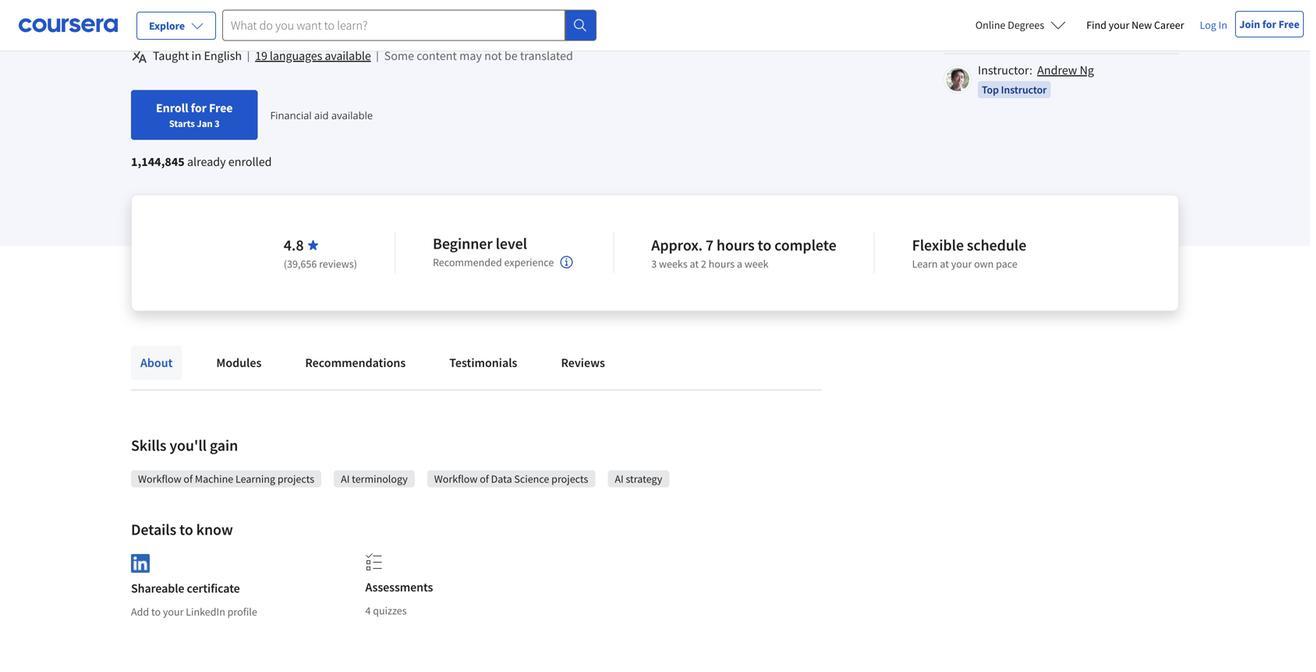 Task type: vqa. For each thing, say whether or not it's contained in the screenshot.
the North within University of North Texas Office of Undergraduate Admissions Eagle Student Services Cente, Room 305 1147 Union Circle Denton, TX 76203
no



Task type: describe. For each thing, give the bounding box(es) containing it.
log
[[1200, 18, 1216, 32]]

shareable certificate
[[131, 581, 240, 597]]

gain
[[944, 32, 965, 46]]

4
[[365, 604, 371, 618]]

instructor
[[1001, 83, 1047, 97]]

shareable
[[131, 581, 184, 597]]

free for enroll
[[209, 100, 233, 116]]

(39,656
[[284, 257, 317, 271]]

languages
[[270, 48, 322, 64]]

degrees
[[1008, 18, 1044, 32]]

add to your linkedin profile
[[131, 605, 257, 619]]

jan
[[197, 117, 213, 130]]

join for free
[[1239, 17, 1300, 31]]

translated
[[520, 48, 573, 64]]

financial aid available
[[270, 108, 373, 122]]

join
[[1239, 17, 1260, 31]]

free for join
[[1279, 17, 1300, 31]]

find your new career
[[1087, 18, 1184, 32]]

enroll
[[156, 100, 188, 116]]

science
[[514, 472, 549, 486]]

skills you'll gain
[[131, 436, 238, 455]]

3 for enroll for free
[[214, 117, 220, 130]]

a inside approx. 7 hours to complete 3 weeks at 2 hours a week
[[737, 257, 742, 271]]

1 vertical spatial hours
[[709, 257, 735, 271]]

2
[[701, 257, 706, 271]]

in
[[191, 48, 201, 64]]

find
[[1087, 18, 1107, 32]]

explore
[[149, 19, 185, 33]]

a inside course gain insight into a topic and learn the fundamentals
[[1020, 32, 1026, 46]]

ai for ai terminology
[[341, 472, 350, 486]]

recommended experience
[[433, 255, 554, 269]]

course
[[944, 7, 990, 27]]

log in link
[[1192, 16, 1235, 34]]

complete
[[775, 236, 837, 255]]

to inside approx. 7 hours to complete 3 weeks at 2 hours a week
[[758, 236, 771, 255]]

topic
[[1028, 32, 1051, 46]]

4.8
[[284, 236, 304, 255]]

terminology
[[352, 472, 408, 486]]

workflow for workflow of machine learning projects
[[138, 472, 181, 486]]

to for know
[[179, 520, 193, 540]]

new
[[1132, 18, 1152, 32]]

about
[[140, 355, 173, 371]]

course gain insight into a topic and learn the fundamentals
[[944, 7, 1179, 46]]

workflow of data science projects
[[434, 472, 588, 486]]

your inside flexible schedule learn at your own pace
[[951, 257, 972, 271]]

4 quizzes
[[365, 604, 407, 618]]

into
[[1000, 32, 1018, 46]]

details
[[131, 520, 176, 540]]

3 for approx. 7 hours to complete
[[651, 257, 657, 271]]

available for 19 languages available
[[325, 48, 371, 64]]

ai strategy
[[615, 472, 662, 486]]

1,144,845
[[131, 154, 185, 170]]

some
[[384, 48, 414, 64]]

ai terminology
[[341, 472, 408, 486]]

skills
[[131, 436, 166, 455]]

profile
[[227, 605, 257, 619]]

to for your
[[151, 605, 161, 619]]

aid
[[314, 108, 329, 122]]

approx. 7 hours to complete 3 weeks at 2 hours a week
[[651, 236, 837, 271]]

some content may not be translated
[[384, 48, 573, 64]]

strategy
[[626, 472, 662, 486]]

taught
[[153, 48, 189, 64]]

19 languages available
[[255, 48, 371, 64]]

0 horizontal spatial your
[[163, 605, 184, 619]]

in
[[1219, 18, 1228, 32]]

andrew ng link
[[1037, 62, 1094, 78]]

schedule
[[967, 236, 1027, 255]]

recommended
[[433, 255, 502, 269]]

projects for workflow of machine learning projects
[[278, 472, 314, 486]]

top
[[982, 83, 999, 97]]

linkedin
[[186, 605, 225, 619]]

flexible schedule learn at your own pace
[[912, 236, 1027, 271]]

at inside approx. 7 hours to complete 3 weeks at 2 hours a week
[[690, 257, 699, 271]]

reviews link
[[552, 346, 615, 380]]

workflow for workflow of data science projects
[[434, 472, 478, 486]]

weeks
[[659, 257, 688, 271]]

2 horizontal spatial your
[[1109, 18, 1130, 32]]

What do you want to learn? text field
[[222, 10, 565, 41]]

insight
[[967, 32, 998, 46]]

information about difficulty level pre-requisites. image
[[560, 256, 573, 269]]

projects for workflow of data science projects
[[552, 472, 588, 486]]

about link
[[131, 346, 182, 380]]

you'll
[[169, 436, 207, 455]]

approx.
[[651, 236, 703, 255]]

add
[[131, 605, 149, 619]]

taught in english
[[153, 48, 242, 64]]

7
[[706, 236, 714, 255]]

instructor: andrew ng top instructor
[[978, 62, 1094, 97]]

log in
[[1200, 18, 1228, 32]]

reviews)
[[319, 257, 357, 271]]

for for join
[[1263, 17, 1277, 31]]

(39,656 reviews)
[[284, 257, 357, 271]]

level
[[496, 234, 527, 253]]

1,144,845 already enrolled
[[131, 154, 272, 170]]

be
[[504, 48, 518, 64]]



Task type: locate. For each thing, give the bounding box(es) containing it.
at right learn
[[940, 257, 949, 271]]

available right the aid
[[331, 108, 373, 122]]

0 horizontal spatial to
[[151, 605, 161, 619]]

workflow left data
[[434, 472, 478, 486]]

online degrees button
[[963, 8, 1079, 42]]

ai left terminology
[[341, 472, 350, 486]]

0 horizontal spatial workflow
[[138, 472, 181, 486]]

available inside the 19 languages available button
[[325, 48, 371, 64]]

your left own
[[951, 257, 972, 271]]

0 vertical spatial available
[[325, 48, 371, 64]]

quizzes
[[373, 604, 407, 618]]

projects right learning
[[278, 472, 314, 486]]

of
[[184, 472, 193, 486], [480, 472, 489, 486]]

workflow of data science projects link
[[434, 471, 588, 487]]

of for machine
[[184, 472, 193, 486]]

1 horizontal spatial at
[[940, 257, 949, 271]]

at inside flexible schedule learn at your own pace
[[940, 257, 949, 271]]

free up jan
[[209, 100, 233, 116]]

may
[[459, 48, 482, 64]]

1 ai from the left
[[341, 472, 350, 486]]

a
[[1020, 32, 1026, 46], [737, 257, 742, 271]]

projects right 'science'
[[552, 472, 588, 486]]

enroll for free starts jan 3
[[156, 100, 233, 130]]

2 projects from the left
[[552, 472, 588, 486]]

0 vertical spatial a
[[1020, 32, 1026, 46]]

flexible
[[912, 236, 964, 255]]

for
[[1263, 17, 1277, 31], [191, 100, 207, 116]]

1 horizontal spatial your
[[951, 257, 972, 271]]

workflow of machine learning projects
[[138, 472, 314, 486]]

week
[[745, 257, 769, 271]]

ai terminology link
[[341, 471, 408, 487]]

3 left weeks
[[651, 257, 657, 271]]

explore button
[[136, 12, 216, 40]]

for for enroll
[[191, 100, 207, 116]]

2 at from the left
[[940, 257, 949, 271]]

to right add
[[151, 605, 161, 619]]

andrew
[[1037, 62, 1077, 78]]

enrolled
[[228, 154, 272, 170]]

for up jan
[[191, 100, 207, 116]]

19 languages available button
[[255, 46, 371, 65]]

0 vertical spatial your
[[1109, 18, 1130, 32]]

free
[[1279, 17, 1300, 31], [209, 100, 233, 116]]

1 projects from the left
[[278, 472, 314, 486]]

your right find
[[1109, 18, 1130, 32]]

content
[[417, 48, 457, 64]]

coursera image
[[19, 13, 118, 38]]

2 ai from the left
[[615, 472, 624, 486]]

recommendations link
[[296, 346, 415, 380]]

to up week
[[758, 236, 771, 255]]

pace
[[996, 257, 1018, 271]]

1 horizontal spatial workflow
[[434, 472, 478, 486]]

0 horizontal spatial projects
[[278, 472, 314, 486]]

3
[[214, 117, 220, 130], [651, 257, 657, 271]]

financial
[[270, 108, 312, 122]]

for inside enroll for free starts jan 3
[[191, 100, 207, 116]]

fundamentals
[[1116, 32, 1179, 46]]

1 vertical spatial free
[[209, 100, 233, 116]]

0 horizontal spatial at
[[690, 257, 699, 271]]

2 vertical spatial to
[[151, 605, 161, 619]]

0 horizontal spatial for
[[191, 100, 207, 116]]

experience
[[504, 255, 554, 269]]

1 vertical spatial your
[[951, 257, 972, 271]]

1 vertical spatial available
[[331, 108, 373, 122]]

details to know
[[131, 520, 233, 540]]

1 at from the left
[[690, 257, 699, 271]]

1 horizontal spatial 3
[[651, 257, 657, 271]]

know
[[196, 520, 233, 540]]

3 right jan
[[214, 117, 220, 130]]

to left know
[[179, 520, 193, 540]]

financial aid available button
[[270, 108, 373, 122]]

ai left strategy
[[615, 472, 624, 486]]

your
[[1109, 18, 1130, 32], [951, 257, 972, 271], [163, 605, 184, 619]]

1 of from the left
[[184, 472, 193, 486]]

1 horizontal spatial for
[[1263, 17, 1277, 31]]

your down 'shareable certificate'
[[163, 605, 184, 619]]

2 horizontal spatial to
[[758, 236, 771, 255]]

1 vertical spatial for
[[191, 100, 207, 116]]

0 horizontal spatial free
[[209, 100, 233, 116]]

3 inside enroll for free starts jan 3
[[214, 117, 220, 130]]

andrew ng image
[[946, 68, 969, 91]]

hours right 7
[[717, 236, 755, 255]]

0 horizontal spatial a
[[737, 257, 742, 271]]

reviews
[[561, 355, 605, 371]]

a left week
[[737, 257, 742, 271]]

learn
[[912, 257, 938, 271]]

0 vertical spatial to
[[758, 236, 771, 255]]

available left "some"
[[325, 48, 371, 64]]

free right join
[[1279, 17, 1300, 31]]

starts
[[169, 117, 195, 130]]

ng
[[1080, 62, 1094, 78]]

hours right 2
[[709, 257, 735, 271]]

machine
[[195, 472, 233, 486]]

1 horizontal spatial a
[[1020, 32, 1026, 46]]

1 vertical spatial to
[[179, 520, 193, 540]]

online
[[976, 18, 1006, 32]]

1 horizontal spatial ai
[[615, 472, 624, 486]]

2 of from the left
[[480, 472, 489, 486]]

0 vertical spatial hours
[[717, 236, 755, 255]]

available for financial aid available
[[331, 108, 373, 122]]

a right into
[[1020, 32, 1026, 46]]

modules
[[216, 355, 262, 371]]

0 horizontal spatial of
[[184, 472, 193, 486]]

career
[[1154, 18, 1184, 32]]

None search field
[[222, 10, 597, 41]]

2 vertical spatial your
[[163, 605, 184, 619]]

learn
[[1073, 32, 1096, 46]]

1 vertical spatial 3
[[651, 257, 657, 271]]

recommendations
[[305, 355, 406, 371]]

online degrees
[[976, 18, 1044, 32]]

beginner
[[433, 234, 493, 253]]

modules link
[[207, 346, 271, 380]]

workflow of machine learning projects link
[[138, 471, 314, 487]]

testimonials link
[[440, 346, 527, 380]]

1 workflow from the left
[[138, 472, 181, 486]]

0 vertical spatial for
[[1263, 17, 1277, 31]]

hours
[[717, 236, 755, 255], [709, 257, 735, 271]]

own
[[974, 257, 994, 271]]

assessments
[[365, 580, 433, 595]]

0 horizontal spatial 3
[[214, 117, 220, 130]]

certificate
[[187, 581, 240, 597]]

ai for ai strategy
[[615, 472, 624, 486]]

of left machine
[[184, 472, 193, 486]]

instructor:
[[978, 62, 1033, 78]]

not
[[484, 48, 502, 64]]

1 horizontal spatial projects
[[552, 472, 588, 486]]

learning
[[236, 472, 275, 486]]

1 horizontal spatial to
[[179, 520, 193, 540]]

the
[[1099, 32, 1114, 46]]

testimonials
[[449, 355, 517, 371]]

1 horizontal spatial free
[[1279, 17, 1300, 31]]

for right join
[[1263, 17, 1277, 31]]

0 horizontal spatial ai
[[341, 472, 350, 486]]

2 workflow from the left
[[434, 472, 478, 486]]

0 vertical spatial free
[[1279, 17, 1300, 31]]

find your new career link
[[1079, 16, 1192, 35]]

1 horizontal spatial of
[[480, 472, 489, 486]]

english
[[204, 48, 242, 64]]

of left data
[[480, 472, 489, 486]]

of for data
[[480, 472, 489, 486]]

join for free link
[[1235, 11, 1304, 37]]

gain
[[210, 436, 238, 455]]

3 inside approx. 7 hours to complete 3 weeks at 2 hours a week
[[651, 257, 657, 271]]

and
[[1053, 32, 1071, 46]]

workflow down skills
[[138, 472, 181, 486]]

free inside enroll for free starts jan 3
[[209, 100, 233, 116]]

0 vertical spatial 3
[[214, 117, 220, 130]]

1 vertical spatial a
[[737, 257, 742, 271]]

at left 2
[[690, 257, 699, 271]]



